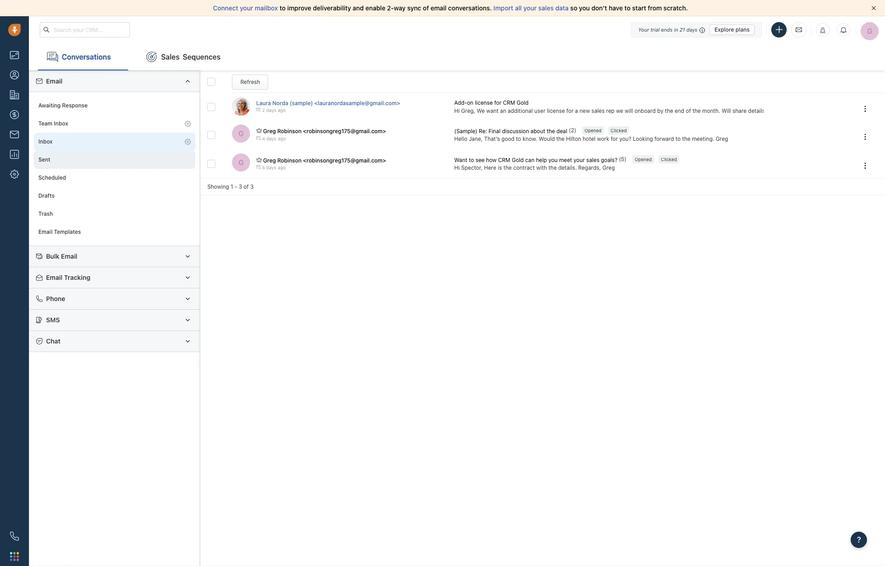 Task type: vqa. For each thing, say whether or not it's contained in the screenshot.
Search your CRM... Text Field
yes



Task type: locate. For each thing, give the bounding box(es) containing it.
deal
[[557, 128, 568, 134]]

1 3 from the left
[[239, 184, 242, 190]]

gold up 'additional'
[[517, 100, 529, 106]]

gold inside want to see how crm gold can help you meet your sales goals? (5)
[[512, 157, 524, 163]]

help
[[536, 157, 547, 163]]

0 vertical spatial robinson
[[278, 128, 302, 135]]

the
[[666, 107, 674, 114], [693, 107, 701, 114], [547, 128, 556, 134], [557, 135, 565, 142], [683, 135, 691, 142], [504, 164, 512, 171], [549, 164, 557, 171]]

laura norda (sample) <lauranordasample@gmail.com>
[[256, 100, 400, 107]]

0 vertical spatial crm
[[503, 100, 516, 106]]

the inside (sample) re: final discussion about the deal (2)
[[547, 128, 556, 134]]

robinson up 4 days ago
[[278, 128, 302, 135]]

opened for (5)
[[635, 157, 652, 162]]

1 vertical spatial ago
[[278, 136, 286, 141]]

here
[[485, 164, 497, 171]]

1 vertical spatial clicked
[[662, 157, 678, 162]]

1 vertical spatial hi
[[455, 164, 460, 171]]

1 vertical spatial robinson
[[278, 157, 302, 164]]

1 vertical spatial greg robinson <robinsongreg175@gmail.com>
[[263, 157, 386, 164]]

your left mailbox
[[240, 4, 253, 12]]

1 vertical spatial outgoing image
[[256, 165, 261, 169]]

0 horizontal spatial your
[[240, 4, 253, 12]]

re:
[[479, 128, 488, 134]]

0 vertical spatial greg robinson <robinsongreg175@gmail.com>
[[263, 128, 386, 135]]

0 vertical spatial <robinsongreg175@gmail.com>
[[303, 128, 386, 135]]

templates
[[54, 229, 81, 236]]

of right end
[[686, 107, 692, 114]]

tab list
[[29, 43, 886, 70]]

2 days ago
[[262, 108, 286, 113]]

of
[[423, 4, 429, 12], [686, 107, 692, 114], [244, 184, 249, 190]]

you right the so
[[580, 4, 590, 12]]

to down discussion
[[517, 135, 522, 142]]

2 3 from the left
[[251, 184, 254, 190]]

of right -
[[244, 184, 249, 190]]

days right 5 at the top left of the page
[[266, 165, 277, 170]]

email for email templates
[[38, 229, 52, 236]]

robinson up 5 days ago
[[278, 157, 302, 164]]

1 horizontal spatial laura
[[807, 107, 821, 114]]

1 horizontal spatial of
[[423, 4, 429, 12]]

2 vertical spatial for
[[611, 135, 618, 142]]

for left a
[[567, 107, 574, 114]]

the down the deal
[[557, 135, 565, 142]]

crm inside want to see how crm gold can help you meet your sales goals? (5)
[[499, 157, 511, 163]]

1
[[231, 184, 233, 190]]

days for add-on license for crm gold
[[266, 108, 277, 113]]

1 greg robinson <robinsongreg175@gmail.com> from the top
[[263, 128, 386, 135]]

have
[[609, 4, 623, 12]]

0 horizontal spatial of
[[244, 184, 249, 190]]

license right the user
[[547, 107, 565, 114]]

crm inside add-on license for crm gold hi greg, we want an additional user license for a new sales rep we will onboard by the end of the month. will share details soon. regards, laura
[[503, 100, 516, 106]]

1 horizontal spatial you
[[580, 4, 590, 12]]

1 vertical spatial inbox
[[38, 138, 53, 145]]

greg down goals?
[[603, 164, 615, 171]]

-
[[235, 184, 237, 190]]

email inside email templates link
[[38, 229, 52, 236]]

1 <robinsongreg175@gmail.com> from the top
[[303, 128, 386, 135]]

we
[[617, 107, 624, 114]]

from
[[648, 4, 662, 12]]

0 vertical spatial gold
[[517, 100, 529, 106]]

0 vertical spatial license
[[475, 100, 493, 106]]

laura right soon.
[[807, 107, 821, 114]]

opened for (2)
[[585, 128, 602, 133]]

ago for (sample) re: final discussion about the deal (2)
[[278, 136, 286, 141]]

sequences
[[183, 53, 221, 61]]

license up we
[[475, 100, 493, 106]]

clicked
[[611, 128, 627, 133], [662, 157, 678, 162]]

start
[[633, 4, 647, 12]]

1 vertical spatial for
[[567, 107, 574, 114]]

0 vertical spatial of
[[423, 4, 429, 12]]

opened up hello jane, that's good to know. would the hilton hotel work for you? looking forward to the meeting. greg
[[585, 128, 602, 133]]

2 greg robinson <robinsongreg175@gmail.com> from the top
[[263, 157, 386, 164]]

regards, right soon.
[[783, 107, 805, 114]]

clicked up the you?
[[611, 128, 627, 133]]

2 horizontal spatial of
[[686, 107, 692, 114]]

sales left rep
[[592, 107, 605, 114]]

your right all at the top right
[[524, 4, 537, 12]]

onboard
[[635, 107, 656, 114]]

greg
[[263, 128, 276, 135], [716, 135, 729, 142], [263, 157, 276, 164], [603, 164, 615, 171]]

so
[[571, 4, 578, 12]]

0 horizontal spatial opened
[[585, 128, 602, 133]]

0 vertical spatial outgoing image
[[256, 136, 261, 140]]

0 horizontal spatial clicked
[[611, 128, 627, 133]]

sms
[[46, 316, 60, 324]]

email up awaiting
[[46, 77, 62, 85]]

showing
[[208, 184, 229, 190]]

2 horizontal spatial your
[[574, 157, 585, 163]]

1 horizontal spatial opened
[[635, 157, 652, 162]]

hi
[[455, 107, 460, 114], [455, 164, 460, 171]]

gold up the contract
[[512, 157, 524, 163]]

to right mailbox
[[280, 4, 286, 12]]

for up an
[[495, 100, 502, 106]]

0 vertical spatial for
[[495, 100, 502, 106]]

crm up an
[[503, 100, 516, 106]]

sales inside add-on license for crm gold hi greg, we want an additional user license for a new sales rep we will onboard by the end of the month. will share details soon. regards, laura
[[592, 107, 605, 114]]

0 horizontal spatial regards,
[[579, 164, 601, 171]]

(sample) re: final discussion about the deal button
[[455, 127, 569, 135]]

2 <robinsongreg175@gmail.com> from the top
[[303, 157, 386, 164]]

hello jane, that's good to know. would the hilton hotel work for you? looking forward to the meeting. greg
[[455, 135, 729, 142]]

bulk email
[[46, 253, 77, 260]]

share
[[733, 107, 747, 114]]

outgoing image left 5 at the top left of the page
[[256, 165, 261, 169]]

want to see how crm gold can help you meet your sales goals? link
[[455, 156, 620, 164]]

2 vertical spatial ago
[[278, 165, 286, 170]]

(sample)
[[290, 100, 313, 107]]

all
[[515, 4, 522, 12]]

scratch.
[[664, 4, 689, 12]]

to up spector,
[[469, 157, 474, 163]]

days for want to see how crm gold can help you meet your sales goals?
[[266, 165, 277, 170]]

crm up is
[[499, 157, 511, 163]]

1 hi from the top
[[455, 107, 460, 114]]

crm for how
[[499, 157, 511, 163]]

0 vertical spatial ago
[[278, 108, 286, 113]]

0 horizontal spatial 3
[[239, 184, 242, 190]]

(5)
[[620, 156, 627, 163]]

email tracking
[[46, 274, 90, 281]]

days right the 2
[[266, 108, 277, 113]]

the left month.
[[693, 107, 701, 114]]

you right "help"
[[549, 157, 558, 163]]

3 ago from the top
[[278, 165, 286, 170]]

ago right 5 at the top left of the page
[[278, 165, 286, 170]]

(2)
[[569, 127, 577, 134]]

inbox right the team
[[54, 120, 68, 127]]

outgoing image
[[256, 136, 261, 140], [256, 165, 261, 169]]

4
[[262, 136, 265, 141]]

days right 21
[[687, 26, 698, 32]]

1 vertical spatial crm
[[499, 157, 511, 163]]

hi down the want
[[455, 164, 460, 171]]

explore plans
[[715, 26, 750, 33]]

inbox
[[54, 120, 68, 127], [38, 138, 53, 145]]

1 outgoing image from the top
[[256, 136, 261, 140]]

1 horizontal spatial regards,
[[783, 107, 805, 114]]

1 vertical spatial sales
[[592, 107, 605, 114]]

0 horizontal spatial inbox
[[38, 138, 53, 145]]

0 vertical spatial opened
[[585, 128, 602, 133]]

don't
[[592, 4, 608, 12]]

1 horizontal spatial 3
[[251, 184, 254, 190]]

refresh
[[241, 78, 260, 85]]

outgoing image left the 4
[[256, 136, 261, 140]]

laura up the 2
[[256, 100, 271, 107]]

hi down add-
[[455, 107, 460, 114]]

1 horizontal spatial your
[[524, 4, 537, 12]]

2 hi from the top
[[455, 164, 460, 171]]

your
[[240, 4, 253, 12], [524, 4, 537, 12], [574, 157, 585, 163]]

of right sync
[[423, 4, 429, 12]]

freshworks switcher image
[[10, 552, 19, 561]]

1 horizontal spatial license
[[547, 107, 565, 114]]

regards, inside add-on license for crm gold hi greg, we want an additional user license for a new sales rep we will onboard by the end of the month. will share details soon. regards, laura
[[783, 107, 805, 114]]

1 horizontal spatial inbox
[[54, 120, 68, 127]]

email templates link
[[34, 223, 196, 241]]

greg up 4 days ago
[[263, 128, 276, 135]]

1 vertical spatial gold
[[512, 157, 524, 163]]

0 vertical spatial sales
[[539, 4, 554, 12]]

sales
[[539, 4, 554, 12], [592, 107, 605, 114], [587, 157, 600, 163]]

opened right (5)
[[635, 157, 652, 162]]

the up 'would'
[[547, 128, 556, 134]]

1 vertical spatial you
[[549, 157, 558, 163]]

2 horizontal spatial for
[[611, 135, 618, 142]]

on
[[467, 100, 474, 106]]

robinson for want to see how crm gold can help you meet your sales goals? (5)
[[278, 157, 302, 164]]

your right 'meet'
[[574, 157, 585, 163]]

<lauranordasample@gmail.com>
[[315, 100, 400, 107]]

ago right the 4
[[278, 136, 286, 141]]

sales sequences
[[161, 53, 221, 61]]

plans
[[736, 26, 750, 33]]

<robinsongreg175@gmail.com> for want
[[303, 157, 386, 164]]

1 vertical spatial of
[[686, 107, 692, 114]]

would
[[539, 135, 555, 142]]

trash link
[[34, 205, 196, 223]]

email down trash on the top of the page
[[38, 229, 52, 236]]

sales left data
[[539, 4, 554, 12]]

<robinsongreg175@gmail.com> for (sample)
[[303, 128, 386, 135]]

outgoing image for hi
[[256, 165, 261, 169]]

0 vertical spatial hi
[[455, 107, 460, 114]]

import all your sales data link
[[494, 4, 571, 12]]

add-on license for crm gold hi greg, we want an additional user license for a new sales rep we will onboard by the end of the month. will share details soon. regards, laura
[[455, 100, 821, 114]]

regards,
[[783, 107, 805, 114], [579, 164, 601, 171]]

1 vertical spatial <robinsongreg175@gmail.com>
[[303, 157, 386, 164]]

phone element
[[5, 528, 23, 546]]

1 robinson from the top
[[278, 128, 302, 135]]

1 horizontal spatial clicked
[[662, 157, 678, 162]]

1 horizontal spatial for
[[567, 107, 574, 114]]

gold for for
[[517, 100, 529, 106]]

0 vertical spatial regards,
[[783, 107, 805, 114]]

days right the 4
[[267, 136, 277, 141]]

outgoing image for hello
[[256, 136, 261, 140]]

2 vertical spatial of
[[244, 184, 249, 190]]

for left the you?
[[611, 135, 618, 142]]

sales left goals?
[[587, 157, 600, 163]]

4 days ago
[[262, 136, 286, 141]]

new
[[580, 107, 591, 114]]

0 horizontal spatial laura
[[256, 100, 271, 107]]

crm for for
[[503, 100, 516, 106]]

regards, right details.
[[579, 164, 601, 171]]

final
[[489, 128, 501, 134]]

phone image
[[10, 532, 19, 541]]

details.
[[559, 164, 577, 171]]

2 outgoing image from the top
[[256, 165, 261, 169]]

1 vertical spatial laura
[[807, 107, 821, 114]]

clicked down forward
[[662, 157, 678, 162]]

email for email
[[46, 77, 62, 85]]

license
[[475, 100, 493, 106], [547, 107, 565, 114]]

that's
[[485, 135, 500, 142]]

0 horizontal spatial you
[[549, 157, 558, 163]]

email up phone in the left of the page
[[46, 274, 62, 281]]

email
[[431, 4, 447, 12]]

your
[[639, 26, 650, 32]]

to
[[280, 4, 286, 12], [625, 4, 631, 12], [517, 135, 522, 142], [676, 135, 681, 142], [469, 157, 474, 163]]

2 ago from the top
[[278, 136, 286, 141]]

to inside want to see how crm gold can help you meet your sales goals? (5)
[[469, 157, 474, 163]]

2 vertical spatial sales
[[587, 157, 600, 163]]

user
[[535, 107, 546, 114]]

1 vertical spatial opened
[[635, 157, 652, 162]]

1 vertical spatial regards,
[[579, 164, 601, 171]]

inbox down the team
[[38, 138, 53, 145]]

0 vertical spatial clicked
[[611, 128, 627, 133]]

gold
[[517, 100, 529, 106], [512, 157, 524, 163]]

gold inside add-on license for crm gold hi greg, we want an additional user license for a new sales rep we will onboard by the end of the month. will share details soon. regards, laura
[[517, 100, 529, 106]]

ago down norda
[[278, 108, 286, 113]]

2 robinson from the top
[[278, 157, 302, 164]]

enable
[[366, 4, 386, 12]]

email right bulk
[[61, 253, 77, 260]]

with
[[537, 164, 547, 171]]

ago for want to see how crm gold can help you meet your sales goals? (5)
[[278, 165, 286, 170]]

add-
[[455, 100, 467, 106]]



Task type: describe. For each thing, give the bounding box(es) containing it.
explore plans link
[[710, 24, 755, 35]]

incoming image
[[256, 108, 261, 112]]

1 ago from the top
[[278, 108, 286, 113]]

greg,
[[462, 107, 476, 114]]

the right is
[[504, 164, 512, 171]]

how
[[487, 157, 497, 163]]

we
[[477, 107, 485, 114]]

sales for new
[[592, 107, 605, 114]]

phone
[[46, 295, 65, 303]]

is
[[498, 164, 502, 171]]

chat
[[46, 337, 60, 345]]

close image
[[872, 6, 877, 10]]

want to see how crm gold can help you meet your sales goals? button
[[455, 156, 620, 164]]

import
[[494, 4, 514, 12]]

21
[[680, 26, 686, 32]]

trash
[[38, 211, 53, 217]]

conversations
[[62, 53, 111, 61]]

forward
[[655, 135, 675, 142]]

days for (sample) re: final discussion about the deal
[[267, 136, 277, 141]]

want to see how crm gold can help you meet your sales goals? (5)
[[455, 156, 627, 163]]

sent link
[[34, 151, 196, 169]]

2-
[[387, 4, 394, 12]]

by
[[658, 107, 664, 114]]

connect your mailbox link
[[213, 4, 280, 12]]

greg robinson <robinsongreg175@gmail.com> for (sample)
[[263, 128, 386, 135]]

way
[[394, 4, 406, 12]]

team
[[38, 120, 52, 127]]

want
[[455, 157, 468, 163]]

drafts
[[38, 193, 55, 199]]

robinson for (sample) re: final discussion about the deal (2)
[[278, 128, 302, 135]]

mailbox
[[255, 4, 278, 12]]

see
[[476, 157, 485, 163]]

work
[[598, 135, 610, 142]]

send email image
[[796, 26, 803, 34]]

tracking
[[64, 274, 90, 281]]

jane,
[[469, 135, 483, 142]]

know.
[[523, 135, 538, 142]]

showing 1 - 3 of 3
[[208, 184, 254, 190]]

and
[[353, 4, 364, 12]]

scheduled
[[38, 175, 66, 181]]

0 vertical spatial inbox
[[54, 120, 68, 127]]

sent
[[38, 156, 50, 163]]

goals?
[[602, 157, 618, 163]]

norda
[[273, 100, 289, 107]]

0 vertical spatial you
[[580, 4, 590, 12]]

data
[[556, 4, 569, 12]]

the right by
[[666, 107, 674, 114]]

inbox link
[[34, 133, 196, 151]]

email for email tracking
[[46, 274, 62, 281]]

response
[[62, 102, 88, 109]]

about
[[531, 128, 546, 134]]

hello
[[455, 135, 468, 142]]

you inside want to see how crm gold can help you meet your sales goals? (5)
[[549, 157, 558, 163]]

tab list containing conversations
[[29, 43, 886, 70]]

awaiting response link
[[34, 97, 196, 115]]

spector,
[[462, 164, 483, 171]]

additional
[[508, 107, 533, 114]]

an
[[501, 107, 507, 114]]

0 horizontal spatial for
[[495, 100, 502, 106]]

want
[[487, 107, 499, 114]]

improve
[[288, 4, 312, 12]]

gold for how
[[512, 157, 524, 163]]

drafts link
[[34, 187, 196, 205]]

5 days ago
[[262, 165, 286, 170]]

sales
[[161, 53, 180, 61]]

team inbox
[[38, 120, 68, 127]]

meet
[[560, 157, 573, 163]]

bulk
[[46, 253, 59, 260]]

looking
[[633, 135, 654, 142]]

greg right meeting. at top right
[[716, 135, 729, 142]]

team inbox link
[[34, 115, 196, 133]]

(sample)
[[455, 128, 478, 134]]

0 horizontal spatial license
[[475, 100, 493, 106]]

sales sequences link
[[137, 43, 230, 70]]

laura inside add-on license for crm gold hi greg, we want an additional user license for a new sales rep we will onboard by the end of the month. will share details soon. regards, laura
[[807, 107, 821, 114]]

connect
[[213, 4, 238, 12]]

end
[[675, 107, 685, 114]]

to left start
[[625, 4, 631, 12]]

the left meeting. at top right
[[683, 135, 691, 142]]

sales for your
[[539, 4, 554, 12]]

will
[[722, 107, 732, 114]]

of inside add-on license for crm gold hi greg, we want an additional user license for a new sales rep we will onboard by the end of the month. will share details soon. regards, laura
[[686, 107, 692, 114]]

conversations link
[[38, 43, 128, 70]]

hi spector, here is the contract with the details. regards, greg
[[455, 164, 615, 171]]

1 vertical spatial license
[[547, 107, 565, 114]]

sales inside want to see how crm gold can help you meet your sales goals? (5)
[[587, 157, 600, 163]]

awaiting response
[[38, 102, 88, 109]]

what's new image
[[820, 27, 827, 33]]

hi inside add-on license for crm gold hi greg, we want an additional user license for a new sales rep we will onboard by the end of the month. will share details soon. regards, laura
[[455, 107, 460, 114]]

explore
[[715, 26, 735, 33]]

(sample) re: final discussion about the deal (2)
[[455, 127, 577, 134]]

your inside want to see how crm gold can help you meet your sales goals? (5)
[[574, 157, 585, 163]]

scheduled link
[[34, 169, 196, 187]]

to right forward
[[676, 135, 681, 142]]

refresh button
[[232, 74, 269, 90]]

Search your CRM... text field
[[40, 22, 130, 37]]

clicked for work
[[611, 128, 627, 133]]

hilton
[[567, 135, 582, 142]]

clicked for greg
[[662, 157, 678, 162]]

0 vertical spatial laura
[[256, 100, 271, 107]]

the right with
[[549, 164, 557, 171]]

add-on license for crm gold link
[[455, 99, 529, 107]]

greg up 5 days ago
[[263, 157, 276, 164]]

greg robinson <robinsongreg175@gmail.com> for want
[[263, 157, 386, 164]]

laura norda (sample) <lauranordasample@gmail.com> link
[[256, 100, 400, 107]]

will
[[625, 107, 634, 114]]

5
[[262, 165, 265, 170]]

month.
[[703, 107, 721, 114]]

details
[[749, 107, 766, 114]]

hotel
[[583, 135, 596, 142]]

your trial ends in 21 days
[[639, 26, 698, 32]]



